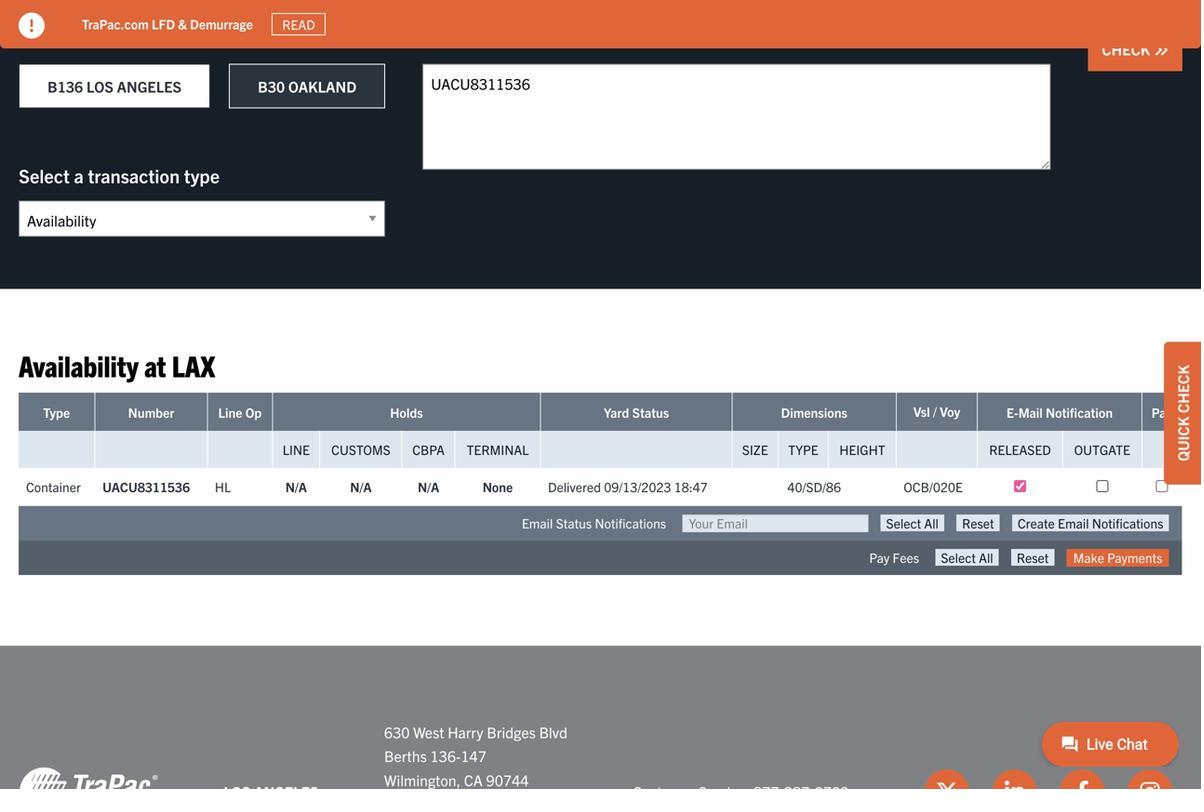 Task type: locate. For each thing, give the bounding box(es) containing it.
lfd
[[152, 15, 175, 32]]

check
[[1102, 40, 1154, 58], [1174, 365, 1192, 413]]

line left op
[[218, 404, 242, 421]]

n/a
[[285, 478, 307, 495], [350, 478, 372, 495], [418, 478, 440, 495]]

1 a from the top
[[74, 27, 84, 50]]

1 horizontal spatial pay
[[1152, 404, 1173, 421]]

type down dimensions
[[789, 441, 819, 458]]

type
[[43, 404, 70, 421], [789, 441, 819, 458]]

None checkbox
[[1015, 480, 1027, 492], [1157, 480, 1169, 492], [1015, 480, 1027, 492], [1157, 480, 1169, 492]]

check button
[[1089, 27, 1183, 71]]

pay left the quick check
[[1152, 404, 1173, 421]]

1 horizontal spatial type
[[789, 441, 819, 458]]

0 horizontal spatial line
[[218, 404, 242, 421]]

1 vertical spatial a
[[74, 164, 84, 187]]

b136 los angeles
[[47, 77, 182, 95]]

released
[[990, 441, 1052, 458]]

hl
[[215, 478, 231, 495]]

1 horizontal spatial status
[[633, 404, 669, 421]]

1 vertical spatial pay
[[870, 549, 890, 566]]

0 horizontal spatial type
[[43, 404, 70, 421]]

a for terminal
[[74, 27, 84, 50]]

0 vertical spatial select
[[19, 27, 70, 50]]

pay
[[1152, 404, 1173, 421], [870, 549, 890, 566]]

status for yard
[[633, 404, 669, 421]]

yard status
[[604, 404, 669, 421]]

size
[[743, 441, 769, 458]]

status for email
[[556, 515, 592, 531]]

None checkbox
[[1097, 480, 1109, 492]]

pay for pay fees
[[870, 549, 890, 566]]

mail
[[1019, 404, 1043, 421]]

status right yard
[[633, 404, 669, 421]]

availability
[[19, 347, 139, 383]]

n/a down cbpa
[[418, 478, 440, 495]]

09/13/2023
[[604, 478, 672, 495]]

1 horizontal spatial check
[[1174, 365, 1192, 413]]

quick check link
[[1165, 342, 1202, 485]]

None button
[[881, 515, 945, 532], [957, 515, 1000, 532], [1013, 515, 1170, 532], [936, 549, 999, 566], [1012, 549, 1055, 566], [881, 515, 945, 532], [957, 515, 1000, 532], [1013, 515, 1170, 532], [936, 549, 999, 566], [1012, 549, 1055, 566]]

enter reference number(s)
[[423, 27, 637, 50]]

1 vertical spatial check
[[1174, 365, 1192, 413]]

0 vertical spatial type
[[43, 404, 70, 421]]

quick
[[1174, 417, 1192, 462]]

vsl
[[914, 403, 931, 420]]

line left customs
[[283, 441, 310, 458]]

b30 oakland
[[258, 77, 357, 95]]

b136
[[47, 77, 83, 95]]

2 horizontal spatial n/a
[[418, 478, 440, 495]]

0 horizontal spatial n/a
[[285, 478, 307, 495]]

0 horizontal spatial status
[[556, 515, 592, 531]]

2 select from the top
[[19, 164, 70, 187]]

0 vertical spatial a
[[74, 27, 84, 50]]

angeles
[[117, 77, 182, 95]]

0 vertical spatial line
[[218, 404, 242, 421]]

0 vertical spatial pay
[[1152, 404, 1173, 421]]

a left the terminal
[[74, 27, 84, 50]]

0 vertical spatial check
[[1102, 40, 1154, 58]]

type down 'availability'
[[43, 404, 70, 421]]

availability at lax
[[19, 347, 215, 383]]

line
[[218, 404, 242, 421], [283, 441, 310, 458]]

1 horizontal spatial line
[[283, 441, 310, 458]]

terminal
[[88, 27, 155, 50]]

make payments
[[1074, 549, 1163, 566]]

pay fees
[[870, 549, 920, 566]]

630
[[384, 723, 410, 742]]

1 vertical spatial status
[[556, 515, 592, 531]]

0 vertical spatial status
[[633, 404, 669, 421]]

status down delivered
[[556, 515, 592, 531]]

reference
[[471, 27, 549, 50]]

select
[[19, 27, 70, 50], [19, 164, 70, 187]]

select left transaction
[[19, 164, 70, 187]]

outgate
[[1075, 441, 1131, 458]]

1 horizontal spatial n/a
[[350, 478, 372, 495]]

blvd
[[539, 723, 568, 742]]

0 horizontal spatial check
[[1102, 40, 1154, 58]]

solid image
[[1154, 42, 1169, 57]]

Your Email email field
[[683, 515, 869, 532]]

voy
[[940, 403, 961, 420]]

number(s)
[[553, 27, 637, 50]]

berths
[[384, 747, 427, 765]]

customs
[[332, 441, 391, 458]]

notifications
[[595, 515, 667, 531]]

select a terminal
[[19, 27, 155, 50]]

make
[[1074, 549, 1105, 566]]

n/a right hl
[[285, 478, 307, 495]]

a left transaction
[[74, 164, 84, 187]]

status
[[633, 404, 669, 421], [556, 515, 592, 531]]

2 a from the top
[[74, 164, 84, 187]]

0 horizontal spatial pay
[[870, 549, 890, 566]]

pay left fees
[[870, 549, 890, 566]]

1 vertical spatial line
[[283, 441, 310, 458]]

147
[[461, 747, 487, 765]]

1 select from the top
[[19, 27, 70, 50]]

n/a down customs
[[350, 478, 372, 495]]

/
[[934, 403, 937, 420]]

footer
[[0, 646, 1202, 789]]

fees
[[893, 549, 920, 566]]

a
[[74, 27, 84, 50], [74, 164, 84, 187]]

delivered 09/13/2023 18:47
[[548, 478, 708, 495]]

yard
[[604, 404, 630, 421]]

1 vertical spatial select
[[19, 164, 70, 187]]

vsl / voy
[[914, 403, 961, 420]]

select up 'b136'
[[19, 27, 70, 50]]

make payments link
[[1067, 549, 1170, 567]]

enter
[[423, 27, 467, 50]]



Task type: vqa. For each thing, say whether or not it's contained in the screenshot.
the left we
no



Task type: describe. For each thing, give the bounding box(es) containing it.
harry
[[448, 723, 484, 742]]

Enter reference number(s) text field
[[423, 64, 1051, 170]]

west
[[413, 723, 444, 742]]

e-mail notification
[[1007, 404, 1113, 421]]

oakland
[[288, 77, 357, 95]]

type
[[184, 164, 220, 187]]

bridges
[[487, 723, 536, 742]]

lax
[[172, 347, 215, 383]]

quick check
[[1174, 365, 1192, 462]]

90744
[[486, 771, 529, 789]]

uacu8311536
[[103, 478, 190, 495]]

18:47
[[675, 478, 708, 495]]

los
[[86, 77, 114, 95]]

select for select a transaction type
[[19, 164, 70, 187]]

notification
[[1046, 404, 1113, 421]]

transaction
[[88, 164, 180, 187]]

payments
[[1108, 549, 1163, 566]]

holds
[[390, 404, 423, 421]]

op
[[245, 404, 262, 421]]

ca
[[464, 771, 483, 789]]

container
[[26, 478, 81, 495]]

136-
[[430, 747, 461, 765]]

solid image
[[19, 13, 45, 39]]

read link
[[272, 13, 326, 36]]

line op
[[218, 404, 262, 421]]

trapac.com lfd & demurrage
[[82, 15, 253, 32]]

select a transaction type
[[19, 164, 220, 187]]

3 n/a from the left
[[418, 478, 440, 495]]

select for select a terminal
[[19, 27, 70, 50]]

los angeles image
[[19, 766, 158, 789]]

line for line
[[283, 441, 310, 458]]

1 vertical spatial type
[[789, 441, 819, 458]]

630 west harry bridges blvd berths 136-147 wilmington, ca 90744
[[384, 723, 568, 789]]

pay for pay
[[1152, 404, 1173, 421]]

ocb/020e
[[904, 478, 963, 495]]

delivered
[[548, 478, 601, 495]]

trapac.com
[[82, 15, 149, 32]]

e-
[[1007, 404, 1019, 421]]

2 n/a from the left
[[350, 478, 372, 495]]

terminal
[[467, 441, 529, 458]]

40/sd/86
[[788, 478, 841, 495]]

at
[[144, 347, 166, 383]]

read
[[282, 16, 315, 33]]

height
[[840, 441, 886, 458]]

email
[[522, 515, 553, 531]]

1 n/a from the left
[[285, 478, 307, 495]]

b30
[[258, 77, 285, 95]]

none
[[483, 478, 513, 495]]

dimensions
[[782, 404, 848, 421]]

demurrage
[[190, 15, 253, 32]]

check inside button
[[1102, 40, 1154, 58]]

footer containing 630 west harry bridges blvd
[[0, 646, 1202, 789]]

cbpa
[[413, 441, 445, 458]]

&
[[178, 15, 187, 32]]

number
[[128, 404, 174, 421]]

line for line op
[[218, 404, 242, 421]]

a for transaction
[[74, 164, 84, 187]]

wilmington,
[[384, 771, 461, 789]]

email status notifications
[[522, 515, 667, 531]]



